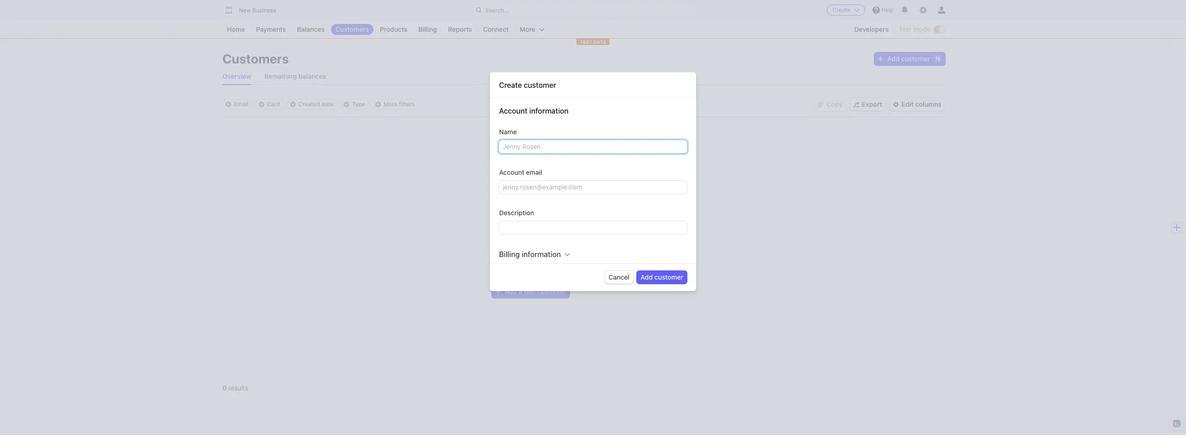 Task type: locate. For each thing, give the bounding box(es) containing it.
more inside button
[[520, 25, 536, 33]]

results
[[228, 385, 248, 393]]

customers left products
[[336, 25, 369, 33]]

0 horizontal spatial create
[[499, 81, 522, 89]]

create up account information
[[499, 81, 522, 89]]

0 horizontal spatial more
[[384, 101, 398, 108]]

developers link
[[850, 24, 894, 35]]

1 horizontal spatial svg image
[[818, 102, 824, 107]]

with
[[536, 245, 548, 253]]

or
[[574, 245, 580, 253], [638, 245, 644, 253]]

0 vertical spatial more
[[520, 25, 536, 33]]

customers up overview
[[223, 51, 289, 66]]

1 vertical spatial account
[[499, 168, 525, 176]]

1 vertical spatial add customer
[[641, 274, 684, 281]]

1 horizontal spatial or
[[638, 245, 644, 253]]

test inside button
[[524, 288, 536, 296]]

add customer inside button
[[641, 274, 684, 281]]

create
[[833, 6, 851, 13], [499, 81, 522, 89]]

customer inside add a test customer button
[[538, 288, 566, 296]]

add created date image
[[290, 102, 296, 107]]

add customer button
[[637, 271, 687, 284]]

bill
[[492, 245, 501, 253]]

add customer left n
[[888, 55, 931, 63]]

svg image for copy
[[818, 102, 824, 107]]

add up bill
[[492, 231, 510, 242]]

add customer
[[888, 55, 931, 63], [641, 274, 684, 281]]

0 horizontal spatial billing
[[419, 25, 437, 33]]

more for more
[[520, 25, 536, 33]]

remaining balances link
[[264, 68, 326, 85]]

export
[[862, 100, 883, 108]]

Name text field
[[499, 140, 687, 153]]

information down first
[[522, 250, 561, 259]]

billing left 'reports'
[[419, 25, 437, 33]]

2 or from the left
[[638, 245, 644, 253]]

billing up learn more link
[[499, 250, 520, 259]]

copy button
[[814, 98, 847, 111]]

balances
[[297, 25, 325, 33]]

1 vertical spatial svg image
[[818, 102, 824, 107]]

more filters
[[384, 101, 415, 108]]

svg image
[[879, 56, 884, 62], [818, 102, 824, 107], [496, 289, 501, 295]]

0 horizontal spatial customers
[[223, 51, 289, 66]]

svg image inside add a test customer button
[[496, 289, 501, 295]]

0 vertical spatial account
[[499, 107, 528, 115]]

0
[[223, 385, 227, 393]]

add customer right "cancel"
[[641, 274, 684, 281]]

svg image inside copy button
[[818, 102, 824, 107]]

search…
[[486, 7, 509, 14]]

more inside toolbar
[[384, 101, 398, 108]]

0 vertical spatial svg image
[[879, 56, 884, 62]]

billing information
[[499, 250, 561, 259]]

information for billing information
[[522, 250, 561, 259]]

customers
[[336, 25, 369, 33], [223, 51, 289, 66]]

0 vertical spatial information
[[530, 107, 569, 115]]

date
[[322, 101, 334, 108]]

svg image left a
[[496, 289, 501, 295]]

account for account information
[[499, 107, 528, 115]]

Account email email field
[[499, 181, 687, 194]]

payments link
[[252, 24, 291, 35]]

connect
[[483, 25, 509, 33]]

more
[[520, 25, 536, 33], [384, 101, 398, 108]]

account for account email
[[499, 168, 525, 176]]

1 horizontal spatial test
[[553, 231, 570, 242]]

add your first test customer bill customers with one-off or recurring invoices, or subscriptions. learn more
[[492, 231, 644, 273]]

2 horizontal spatial svg image
[[879, 56, 884, 62]]

billing
[[419, 25, 437, 33], [499, 250, 520, 259]]

test
[[899, 25, 912, 33]]

0 horizontal spatial test
[[524, 288, 536, 296]]

svg image for add a test customer
[[496, 289, 501, 295]]

remaining balances
[[264, 72, 326, 80]]

customers
[[503, 245, 534, 253]]

email
[[526, 168, 543, 176]]

account up name
[[499, 107, 528, 115]]

0 vertical spatial test
[[553, 231, 570, 242]]

0 vertical spatial billing
[[419, 25, 437, 33]]

account information
[[499, 107, 569, 115]]

overview
[[223, 72, 252, 80]]

1 horizontal spatial billing
[[499, 250, 520, 259]]

create customer
[[499, 81, 557, 89]]

test
[[553, 231, 570, 242], [524, 288, 536, 296]]

tab list
[[223, 68, 946, 85]]

add
[[888, 55, 900, 63], [492, 231, 510, 242], [641, 274, 653, 281], [505, 288, 517, 296]]

customer
[[902, 55, 931, 63], [524, 81, 557, 89], [572, 231, 613, 242], [655, 274, 684, 281], [538, 288, 566, 296]]

description
[[499, 209, 535, 217]]

add inside add your first test customer bill customers with one-off or recurring invoices, or subscriptions. learn more
[[492, 231, 510, 242]]

1 horizontal spatial create
[[833, 6, 851, 13]]

edit columns button
[[890, 98, 946, 111]]

1 vertical spatial more
[[384, 101, 398, 108]]

add a test customer button
[[492, 285, 570, 298]]

remaining
[[264, 72, 297, 80]]

svg image left copy
[[818, 102, 824, 107]]

0 vertical spatial create
[[833, 6, 851, 13]]

more for more filters
[[384, 101, 398, 108]]

edit columns
[[902, 100, 942, 108]]

2 account from the top
[[499, 168, 525, 176]]

card
[[267, 101, 280, 108]]

Description text field
[[499, 221, 687, 234]]

more right connect
[[520, 25, 536, 33]]

first
[[533, 231, 551, 242]]

1 horizontal spatial more
[[520, 25, 536, 33]]

learn more link
[[492, 265, 534, 274]]

0 horizontal spatial svg image
[[496, 289, 501, 295]]

reports
[[448, 25, 472, 33]]

1 vertical spatial create
[[499, 81, 522, 89]]

information
[[530, 107, 569, 115], [522, 250, 561, 259]]

new
[[239, 7, 251, 14]]

reports link
[[444, 24, 477, 35]]

add a test customer
[[505, 288, 566, 296]]

1 horizontal spatial add customer
[[888, 55, 931, 63]]

test up one-
[[553, 231, 570, 242]]

1 account from the top
[[499, 107, 528, 115]]

or right invoices,
[[638, 245, 644, 253]]

name
[[499, 128, 517, 136]]

one-
[[550, 245, 564, 253]]

or right off
[[574, 245, 580, 253]]

0 horizontal spatial or
[[574, 245, 580, 253]]

1 vertical spatial billing
[[499, 250, 520, 259]]

information down the create customer
[[530, 107, 569, 115]]

account
[[499, 107, 528, 115], [499, 168, 525, 176]]

add right "cancel"
[[641, 274, 653, 281]]

home
[[227, 25, 245, 33]]

business
[[252, 7, 276, 14]]

billing link
[[414, 24, 442, 35]]

1 vertical spatial information
[[522, 250, 561, 259]]

toolbar
[[223, 99, 419, 110]]

1 vertical spatial test
[[524, 288, 536, 296]]

test right a
[[524, 288, 536, 296]]

2 vertical spatial svg image
[[496, 289, 501, 295]]

tab list containing overview
[[223, 68, 946, 85]]

create up the "developers" "link"
[[833, 6, 851, 13]]

0 horizontal spatial add customer
[[641, 274, 684, 281]]

svg image down the "developers" "link"
[[879, 56, 884, 62]]

0 vertical spatial customers
[[336, 25, 369, 33]]

copy
[[827, 100, 843, 108]]

more right add more filters image
[[384, 101, 398, 108]]

email
[[234, 101, 249, 108]]

connect link
[[479, 24, 514, 35]]

create inside 'button'
[[833, 6, 851, 13]]

account left email
[[499, 168, 525, 176]]

off
[[564, 245, 572, 253]]

created
[[299, 101, 320, 108]]

1 horizontal spatial customers
[[336, 25, 369, 33]]



Task type: vqa. For each thing, say whether or not it's contained in the screenshot.
Teams at the left top of the page
no



Task type: describe. For each thing, give the bounding box(es) containing it.
create for create
[[833, 6, 851, 13]]

add more filters image
[[376, 102, 381, 107]]

more
[[511, 266, 526, 273]]

subscriptions.
[[492, 255, 534, 262]]

payments
[[256, 25, 286, 33]]

home link
[[223, 24, 250, 35]]

1 vertical spatial customers
[[223, 51, 289, 66]]

invoices,
[[611, 245, 637, 253]]

1 or from the left
[[574, 245, 580, 253]]

cancel button
[[605, 271, 634, 284]]

Search… search field
[[471, 4, 697, 16]]

0 vertical spatial add customer
[[888, 55, 931, 63]]

export button
[[850, 98, 887, 111]]

a
[[519, 288, 522, 296]]

billing for billing
[[419, 25, 437, 33]]

developers
[[855, 25, 889, 33]]

n
[[936, 55, 940, 62]]

balances
[[299, 72, 326, 80]]

columns
[[916, 100, 942, 108]]

products
[[380, 25, 408, 33]]

more button
[[515, 24, 549, 35]]

customers link
[[331, 24, 374, 35]]

add type image
[[344, 102, 349, 107]]

help
[[882, 6, 894, 13]]

account email
[[499, 168, 543, 176]]

customer inside add your first test customer bill customers with one-off or recurring invoices, or subscriptions. learn more
[[572, 231, 613, 242]]

balances link
[[293, 24, 329, 35]]

created date
[[299, 101, 334, 108]]

0 results
[[223, 385, 248, 393]]

test inside add your first test customer bill customers with one-off or recurring invoices, or subscriptions. learn more
[[553, 231, 570, 242]]

create button
[[828, 5, 866, 16]]

new business
[[239, 7, 276, 14]]

edit
[[902, 100, 914, 108]]

products link
[[375, 24, 412, 35]]

learn
[[492, 266, 509, 273]]

cancel
[[609, 274, 630, 281]]

recurring
[[582, 245, 609, 253]]

information for account information
[[530, 107, 569, 115]]

data
[[594, 39, 606, 45]]

your
[[512, 231, 531, 242]]

billing for billing information
[[499, 250, 520, 259]]

overview link
[[223, 68, 252, 85]]

help button
[[869, 3, 898, 18]]

new business button
[[223, 4, 286, 17]]

add email image
[[226, 102, 231, 107]]

test mode
[[899, 25, 931, 33]]

mode
[[914, 25, 931, 33]]

add down test
[[888, 55, 900, 63]]

add left a
[[505, 288, 517, 296]]

customer inside add customer button
[[655, 274, 684, 281]]

type
[[352, 101, 366, 108]]

create for create customer
[[499, 81, 522, 89]]

toolbar containing email
[[223, 99, 419, 110]]

filters
[[399, 101, 415, 108]]

test
[[580, 39, 593, 45]]

add card image
[[259, 102, 264, 107]]

test data
[[580, 39, 606, 45]]



